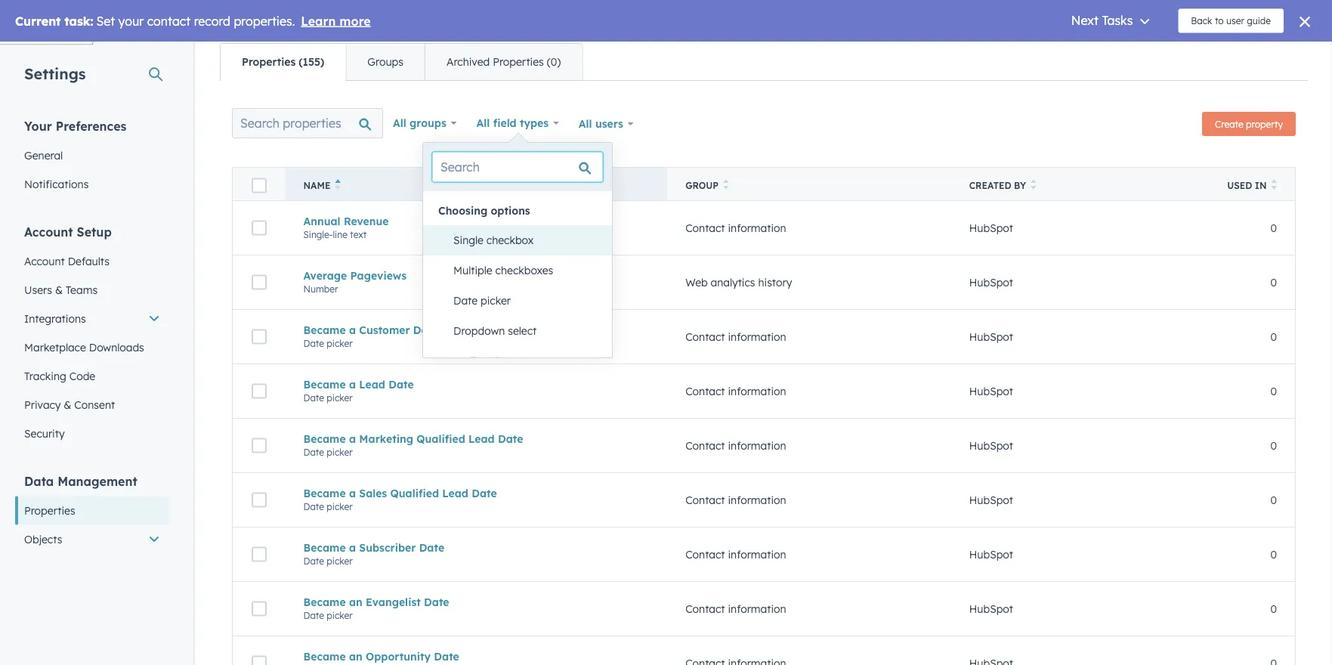 Task type: locate. For each thing, give the bounding box(es) containing it.
single
[[453, 234, 484, 247]]

properties inside 'link'
[[24, 504, 75, 517]]

types
[[520, 116, 549, 130]]

hubspot for became a marketing qualified lead date
[[970, 439, 1014, 452]]

your preferences element
[[15, 118, 169, 198]]

2 an from the top
[[349, 650, 363, 663]]

press to sort. element inside group 'button'
[[723, 179, 729, 192]]

press to sort. image for used in
[[1272, 179, 1277, 190]]

used in
[[1228, 180, 1267, 191]]

1 horizontal spatial lead
[[442, 487, 469, 500]]

1 horizontal spatial all
[[477, 116, 490, 130]]

tab list
[[220, 43, 583, 81]]

1 contact information from the top
[[686, 221, 787, 234]]

annual
[[303, 214, 341, 228]]

& for privacy
[[64, 398, 71, 411]]

& right privacy
[[64, 398, 71, 411]]

5 0 from the top
[[1271, 439, 1277, 452]]

press to sort. element
[[723, 179, 729, 192], [1031, 179, 1037, 192], [1272, 179, 1277, 192]]

became a customer date button
[[303, 323, 649, 337]]

5 contact from the top
[[686, 493, 725, 507]]

7 contact from the top
[[686, 602, 725, 615]]

6 contact from the top
[[686, 548, 725, 561]]

5 a from the top
[[349, 541, 356, 554]]

create property
[[1215, 118, 1283, 130]]

search search field up choosing options button
[[432, 152, 603, 182]]

became inside became a sales qualified lead date date picker
[[303, 487, 346, 500]]

picker up became a lead date date picker
[[327, 338, 353, 349]]

became an evangelist date date picker
[[303, 595, 449, 621]]

picker down became a lead date date picker
[[327, 447, 353, 458]]

became down became a customer date date picker
[[303, 378, 346, 391]]

information for became a lead date
[[728, 385, 787, 398]]

0 for became a marketing qualified lead date
[[1271, 439, 1277, 452]]

3 hubspot from the top
[[970, 330, 1014, 343]]

1 horizontal spatial press to sort. image
[[1272, 179, 1277, 190]]

became left the "evangelist"
[[303, 595, 346, 609]]

a inside became a sales qualified lead date date picker
[[349, 487, 356, 500]]

press to sort. image right in
[[1272, 179, 1277, 190]]

used
[[1228, 180, 1253, 191]]

groups link
[[346, 44, 425, 80]]

1 a from the top
[[349, 323, 356, 337]]

annual revenue button
[[303, 214, 649, 228]]

1 vertical spatial an
[[349, 650, 363, 663]]

lead down became a marketing qualified lead date button
[[442, 487, 469, 500]]

2 contact information from the top
[[686, 330, 787, 343]]

lead down became a customer date date picker
[[359, 378, 385, 391]]

2 vertical spatial lead
[[442, 487, 469, 500]]

3 a from the top
[[349, 432, 356, 445]]

4 information from the top
[[728, 439, 787, 452]]

became down became a lead date date picker
[[303, 432, 346, 445]]

a down became a customer date date picker
[[349, 378, 356, 391]]

all for all groups
[[393, 116, 406, 130]]

contact for became a subscriber date
[[686, 548, 725, 561]]

account for account setup
[[24, 224, 73, 239]]

a inside became a customer date date picker
[[349, 323, 356, 337]]

data management
[[24, 474, 137, 489]]

choosing options
[[438, 204, 530, 217]]

2 information from the top
[[728, 330, 787, 343]]

2 a from the top
[[349, 378, 356, 391]]

all users
[[579, 117, 623, 130]]

a inside became a subscriber date date picker
[[349, 541, 356, 554]]

became a customer date date picker
[[303, 323, 439, 349]]

field
[[493, 116, 517, 130]]

1 press to sort. image from the left
[[1031, 179, 1037, 190]]

1 0 from the top
[[1271, 221, 1277, 234]]

1 became from the top
[[303, 323, 346, 337]]

contact information for became a lead date
[[686, 385, 787, 398]]

0 horizontal spatial &
[[55, 283, 63, 296]]

contact for became a sales qualified lead date
[[686, 493, 725, 507]]

became down became an evangelist date date picker
[[303, 650, 346, 663]]

account up the account defaults
[[24, 224, 73, 239]]

press to sort. image inside created by button
[[1031, 179, 1037, 190]]

all field types
[[477, 116, 549, 130]]

integrations button
[[15, 304, 169, 333]]

in
[[1255, 180, 1267, 191]]

1 press to sort. element from the left
[[723, 179, 729, 192]]

3 became from the top
[[303, 432, 346, 445]]

average pageviews number
[[303, 269, 407, 295]]

6 hubspot from the top
[[970, 493, 1014, 507]]

lead inside the became a marketing qualified lead date date picker
[[469, 432, 495, 445]]

all field types button
[[467, 108, 569, 138]]

picker up dropdown select
[[481, 294, 511, 307]]

0 for became a sales qualified lead date
[[1271, 493, 1277, 507]]

list box
[[423, 74, 612, 376]]

all left field
[[477, 116, 490, 130]]

contact information for became a marketing qualified lead date
[[686, 439, 787, 452]]

1 horizontal spatial search search field
[[432, 152, 603, 182]]

2 horizontal spatial press to sort. element
[[1272, 179, 1277, 192]]

single checkbox
[[453, 234, 534, 247]]

tracking
[[24, 369, 66, 382]]

2 horizontal spatial all
[[579, 117, 592, 130]]

press to sort. element for created by
[[1031, 179, 1037, 192]]

a left sales
[[349, 487, 356, 500]]

1 vertical spatial &
[[64, 398, 71, 411]]

security
[[24, 427, 65, 440]]

users & teams
[[24, 283, 98, 296]]

1 horizontal spatial press to sort. element
[[1031, 179, 1037, 192]]

Search search field
[[232, 108, 383, 138], [432, 152, 603, 182]]

6 contact information from the top
[[686, 548, 787, 561]]

checkboxes
[[496, 264, 553, 277]]

1 hubspot from the top
[[970, 221, 1014, 234]]

0 horizontal spatial lead
[[359, 378, 385, 391]]

7 contact information from the top
[[686, 602, 787, 615]]

8 hubspot from the top
[[970, 602, 1014, 615]]

tab list containing properties (155)
[[220, 43, 583, 81]]

0 for became a subscriber date
[[1271, 548, 1277, 561]]

an for evangelist
[[349, 595, 363, 609]]

all
[[393, 116, 406, 130], [477, 116, 490, 130], [579, 117, 592, 130]]

archived properties (0)
[[447, 55, 561, 68]]

4 a from the top
[[349, 487, 356, 500]]

hubspot for annual revenue
[[970, 221, 1014, 234]]

became inside became a customer date date picker
[[303, 323, 346, 337]]

properties for properties (155)
[[242, 55, 296, 68]]

press to sort. image for created by
[[1031, 179, 1037, 190]]

lead
[[359, 378, 385, 391], [469, 432, 495, 445], [442, 487, 469, 500]]

0 horizontal spatial search search field
[[232, 108, 383, 138]]

properties left (0)
[[493, 55, 544, 68]]

tab panel containing all groups
[[220, 80, 1308, 665]]

4 0 from the top
[[1271, 385, 1277, 398]]

1 information from the top
[[728, 221, 787, 234]]

1 vertical spatial select
[[486, 354, 514, 368]]

7 hubspot from the top
[[970, 548, 1014, 561]]

all left users
[[579, 117, 592, 130]]

contact information for became an evangelist date
[[686, 602, 787, 615]]

4 contact from the top
[[686, 439, 725, 452]]

1 vertical spatial lead
[[469, 432, 495, 445]]

1 horizontal spatial &
[[64, 398, 71, 411]]

line
[[333, 229, 348, 240]]

0 vertical spatial select
[[508, 324, 537, 337]]

select down dropdown select
[[486, 354, 514, 368]]

search search field down (155)
[[232, 108, 383, 138]]

5 information from the top
[[728, 493, 787, 507]]

6 0 from the top
[[1271, 493, 1277, 507]]

(155)
[[299, 55, 324, 68]]

0 vertical spatial &
[[55, 283, 63, 296]]

your preferences
[[24, 118, 127, 133]]

4 became from the top
[[303, 487, 346, 500]]

a inside became a lead date date picker
[[349, 378, 356, 391]]

& right users
[[55, 283, 63, 296]]

information for became a subscriber date
[[728, 548, 787, 561]]

subscriber
[[359, 541, 416, 554]]

hubspot for average pageviews
[[970, 276, 1014, 289]]

2 contact from the top
[[686, 330, 725, 343]]

all left groups
[[393, 116, 406, 130]]

contact information for became a subscriber date
[[686, 548, 787, 561]]

5 became from the top
[[303, 541, 346, 554]]

1 contact from the top
[[686, 221, 725, 234]]

1 vertical spatial qualified
[[390, 487, 439, 500]]

lead inside became a sales qualified lead date date picker
[[442, 487, 469, 500]]

an left the opportunity
[[349, 650, 363, 663]]

data management element
[[15, 473, 169, 611]]

multiple checkboxes
[[453, 264, 553, 277]]

became inside became a subscriber date date picker
[[303, 541, 346, 554]]

users
[[596, 117, 623, 130]]

code
[[69, 369, 95, 382]]

an left the "evangelist"
[[349, 595, 363, 609]]

0 horizontal spatial all
[[393, 116, 406, 130]]

an inside became an evangelist date date picker
[[349, 595, 363, 609]]

a inside the became a marketing qualified lead date date picker
[[349, 432, 356, 445]]

account
[[24, 224, 73, 239], [24, 254, 65, 268]]

2 hubspot from the top
[[970, 276, 1014, 289]]

picker up became an evangelist date date picker
[[327, 555, 353, 567]]

tab panel
[[220, 80, 1308, 665]]

qualified inside the became a marketing qualified lead date date picker
[[417, 432, 465, 445]]

account up users
[[24, 254, 65, 268]]

date
[[453, 294, 478, 307], [413, 323, 439, 337], [303, 338, 324, 349], [389, 378, 414, 391], [303, 392, 324, 403], [498, 432, 523, 445], [303, 447, 324, 458], [472, 487, 497, 500], [303, 501, 324, 512], [419, 541, 444, 554], [303, 555, 324, 567], [424, 595, 449, 609], [303, 610, 324, 621], [434, 650, 459, 663]]

press to sort. element inside used in button
[[1272, 179, 1277, 192]]

became an opportunity date
[[303, 650, 459, 663]]

qualified right sales
[[390, 487, 439, 500]]

2 became from the top
[[303, 378, 346, 391]]

1 an from the top
[[349, 595, 363, 609]]

& for users
[[55, 283, 63, 296]]

press to sort. element right in
[[1272, 179, 1277, 192]]

a left the marketing
[[349, 432, 356, 445]]

picker up became a subscriber date date picker
[[327, 501, 353, 512]]

press to sort. image
[[1031, 179, 1037, 190], [1272, 179, 1277, 190]]

lead for became a marketing qualified lead date
[[469, 432, 495, 445]]

press to sort. element right group
[[723, 179, 729, 192]]

customer
[[359, 323, 410, 337]]

dropdown select
[[453, 324, 537, 337]]

select for radio select
[[486, 354, 514, 368]]

0 vertical spatial an
[[349, 595, 363, 609]]

1 vertical spatial account
[[24, 254, 65, 268]]

property
[[1246, 118, 1283, 130]]

picker up became an opportunity date
[[327, 610, 353, 621]]

0 horizontal spatial press to sort. element
[[723, 179, 729, 192]]

a
[[349, 323, 356, 337], [349, 378, 356, 391], [349, 432, 356, 445], [349, 487, 356, 500], [349, 541, 356, 554]]

0 vertical spatial search search field
[[232, 108, 383, 138]]

a for marketing
[[349, 432, 356, 445]]

2 account from the top
[[24, 254, 65, 268]]

2 0 from the top
[[1271, 276, 1277, 289]]

3 0 from the top
[[1271, 330, 1277, 343]]

3 contact from the top
[[686, 385, 725, 398]]

became a subscriber date date picker
[[303, 541, 444, 567]]

2 press to sort. image from the left
[[1272, 179, 1277, 190]]

information
[[728, 221, 787, 234], [728, 330, 787, 343], [728, 385, 787, 398], [728, 439, 787, 452], [728, 493, 787, 507], [728, 548, 787, 561], [728, 602, 787, 615]]

information for became an evangelist date
[[728, 602, 787, 615]]

qualified
[[417, 432, 465, 445], [390, 487, 439, 500]]

0 for annual revenue
[[1271, 221, 1277, 234]]

6 information from the top
[[728, 548, 787, 561]]

an for opportunity
[[349, 650, 363, 663]]

0 horizontal spatial properties
[[24, 504, 75, 517]]

properties
[[242, 55, 296, 68], [493, 55, 544, 68], [24, 504, 75, 517]]

6 became from the top
[[303, 595, 346, 609]]

became down number on the top
[[303, 323, 346, 337]]

3 contact information from the top
[[686, 385, 787, 398]]

became for became a sales qualified lead date
[[303, 487, 346, 500]]

users
[[24, 283, 52, 296]]

create
[[1215, 118, 1244, 130]]

5 contact information from the top
[[686, 493, 787, 507]]

0 vertical spatial account
[[24, 224, 73, 239]]

hubspot for became a sales qualified lead date
[[970, 493, 1014, 507]]

3 information from the top
[[728, 385, 787, 398]]

0 vertical spatial lead
[[359, 378, 385, 391]]

8 0 from the top
[[1271, 602, 1277, 615]]

became inside became an evangelist date date picker
[[303, 595, 346, 609]]

archived
[[447, 55, 490, 68]]

press to sort. element right 'by'
[[1031, 179, 1037, 192]]

became left subscriber
[[303, 541, 346, 554]]

5 hubspot from the top
[[970, 439, 1014, 452]]

qualified inside became a sales qualified lead date date picker
[[390, 487, 439, 500]]

text
[[350, 229, 367, 240]]

press to sort. element for group
[[723, 179, 729, 192]]

annual revenue single-line text
[[303, 214, 389, 240]]

press to sort. image right 'by'
[[1031, 179, 1037, 190]]

1 account from the top
[[24, 224, 73, 239]]

properties left (155)
[[242, 55, 296, 68]]

lead up became a sales qualified lead date "button"
[[469, 432, 495, 445]]

7 information from the top
[[728, 602, 787, 615]]

4 contact information from the top
[[686, 439, 787, 452]]

became a subscriber date button
[[303, 541, 649, 554]]

options
[[491, 204, 530, 217]]

7 0 from the top
[[1271, 548, 1277, 561]]

picker down became a customer date date picker
[[327, 392, 353, 403]]

account setup
[[24, 224, 112, 239]]

press to sort. element inside created by button
[[1031, 179, 1037, 192]]

privacy & consent
[[24, 398, 115, 411]]

became left sales
[[303, 487, 346, 500]]

qualified right the marketing
[[417, 432, 465, 445]]

choosing
[[438, 204, 488, 217]]

contact for became an evangelist date
[[686, 602, 725, 615]]

analytics
[[711, 276, 755, 289]]

4 hubspot from the top
[[970, 385, 1014, 398]]

became inside the became a marketing qualified lead date date picker
[[303, 432, 346, 445]]

choosing options button
[[423, 198, 612, 223]]

press to sort. image inside used in button
[[1272, 179, 1277, 190]]

opportunity
[[366, 650, 431, 663]]

evangelist
[[366, 595, 421, 609]]

0 horizontal spatial press to sort. image
[[1031, 179, 1037, 190]]

create property button
[[1203, 112, 1296, 136]]

became for became a marketing qualified lead date
[[303, 432, 346, 445]]

a left "customer"
[[349, 323, 356, 337]]

all inside dropdown button
[[477, 116, 490, 130]]

1 horizontal spatial properties
[[242, 55, 296, 68]]

0 vertical spatial qualified
[[417, 432, 465, 445]]

settings
[[24, 64, 86, 83]]

select down date picker button
[[508, 324, 537, 337]]

web analytics history
[[686, 276, 792, 289]]

data
[[24, 474, 54, 489]]

became a marketing qualified lead date button
[[303, 432, 649, 445]]

a left subscriber
[[349, 541, 356, 554]]

2 press to sort. element from the left
[[1031, 179, 1037, 192]]

contact for annual revenue
[[686, 221, 725, 234]]

became for became a lead date
[[303, 378, 346, 391]]

properties up objects
[[24, 504, 75, 517]]

2 horizontal spatial lead
[[469, 432, 495, 445]]

became inside became a lead date date picker
[[303, 378, 346, 391]]

all for all field types
[[477, 116, 490, 130]]

contact for became a customer date
[[686, 330, 725, 343]]

3 press to sort. element from the left
[[1272, 179, 1277, 192]]

multiple checkboxes button
[[438, 255, 612, 286]]

became a marketing qualified lead date date picker
[[303, 432, 523, 458]]



Task type: describe. For each thing, give the bounding box(es) containing it.
picker inside became a sales qualified lead date date picker
[[327, 501, 353, 512]]

general
[[24, 149, 63, 162]]

ascending sort. press to sort descending. element
[[335, 179, 341, 192]]

contact information for became a sales qualified lead date
[[686, 493, 787, 507]]

properties for properties
[[24, 504, 75, 517]]

management
[[58, 474, 137, 489]]

dropdown select button
[[438, 316, 612, 346]]

a for sales
[[349, 487, 356, 500]]

dashboard link
[[0, 15, 93, 45]]

ascending sort. press to sort descending. image
[[335, 179, 341, 190]]

became an evangelist date button
[[303, 595, 649, 609]]

created by button
[[951, 167, 1205, 201]]

picker inside became a lead date date picker
[[327, 392, 353, 403]]

1 vertical spatial search search field
[[432, 152, 603, 182]]

7 became from the top
[[303, 650, 346, 663]]

multiple
[[453, 264, 493, 277]]

became a sales qualified lead date date picker
[[303, 487, 497, 512]]

picker inside button
[[481, 294, 511, 307]]

radio select button
[[438, 346, 612, 376]]

marketplace downloads
[[24, 340, 144, 354]]

hubspot for became a subscriber date
[[970, 548, 1014, 561]]

notifications link
[[15, 170, 169, 198]]

lead inside became a lead date date picker
[[359, 378, 385, 391]]

all groups button
[[383, 108, 467, 138]]

2 horizontal spatial properties
[[493, 55, 544, 68]]

general link
[[15, 141, 169, 170]]

marketing
[[359, 432, 413, 445]]

picker inside became a customer date date picker
[[327, 338, 353, 349]]

radio select
[[453, 354, 514, 368]]

groups
[[368, 55, 404, 68]]

hubspot for became a customer date
[[970, 330, 1014, 343]]

group
[[686, 180, 719, 191]]

picker inside the became a marketing qualified lead date date picker
[[327, 447, 353, 458]]

became a lead date date picker
[[303, 378, 414, 403]]

average pageviews button
[[303, 269, 649, 282]]

created by
[[970, 180, 1026, 191]]

properties (155)
[[242, 55, 324, 68]]

pageviews
[[350, 269, 407, 282]]

defaults
[[68, 254, 110, 268]]

date picker
[[453, 294, 511, 307]]

contact for became a marketing qualified lead date
[[686, 439, 725, 452]]

all for all users
[[579, 117, 592, 130]]

select for dropdown select
[[508, 324, 537, 337]]

all users button
[[569, 108, 644, 140]]

users & teams link
[[15, 275, 169, 304]]

press to sort. element for used in
[[1272, 179, 1277, 192]]

all groups
[[393, 116, 447, 130]]

properties link
[[15, 496, 169, 525]]

single-
[[303, 229, 333, 240]]

created
[[970, 180, 1012, 191]]

contact information for became a customer date
[[686, 330, 787, 343]]

single checkbox button
[[438, 225, 612, 255]]

information for became a marketing qualified lead date
[[728, 439, 787, 452]]

dropdown
[[453, 324, 505, 337]]

list box containing choosing options
[[423, 74, 612, 376]]

became for became an evangelist date
[[303, 595, 346, 609]]

marketplace
[[24, 340, 86, 354]]

account for account defaults
[[24, 254, 65, 268]]

date inside button
[[453, 294, 478, 307]]

a for customer
[[349, 323, 356, 337]]

privacy & consent link
[[15, 390, 169, 419]]

became for became a customer date
[[303, 323, 346, 337]]

information for became a sales qualified lead date
[[728, 493, 787, 507]]

information for annual revenue
[[728, 221, 787, 234]]

hubspot for became an evangelist date
[[970, 602, 1014, 615]]

radio
[[453, 354, 483, 368]]

0 for became a customer date
[[1271, 330, 1277, 343]]

contact for became a lead date
[[686, 385, 725, 398]]

qualified for sales
[[390, 487, 439, 500]]

tracking code
[[24, 369, 95, 382]]

setup
[[77, 224, 112, 239]]

tracking code link
[[15, 362, 169, 390]]

groups
[[410, 116, 447, 130]]

picker inside became an evangelist date date picker
[[327, 610, 353, 621]]

security link
[[15, 419, 169, 448]]

hubspot for became a lead date
[[970, 385, 1014, 398]]

history
[[758, 276, 792, 289]]

integrations
[[24, 312, 86, 325]]

teams
[[66, 283, 98, 296]]

0 for became a lead date
[[1271, 385, 1277, 398]]

lead for became a sales qualified lead date
[[442, 487, 469, 500]]

information for became a customer date
[[728, 330, 787, 343]]

objects
[[24, 532, 62, 546]]

used in button
[[1205, 167, 1296, 201]]

account defaults link
[[15, 247, 169, 275]]

consent
[[74, 398, 115, 411]]

0 for average pageviews
[[1271, 276, 1277, 289]]

account setup element
[[15, 223, 169, 448]]

contact information for annual revenue
[[686, 221, 787, 234]]

a for subscriber
[[349, 541, 356, 554]]

dashboard
[[25, 23, 83, 36]]

became a sales qualified lead date button
[[303, 487, 649, 500]]

downloads
[[89, 340, 144, 354]]

objects button
[[15, 525, 169, 554]]

date picker button
[[438, 286, 612, 316]]

privacy
[[24, 398, 61, 411]]

preferences
[[56, 118, 127, 133]]

picker inside became a subscriber date date picker
[[327, 555, 353, 567]]

qualified for marketing
[[417, 432, 465, 445]]

0 for became an evangelist date
[[1271, 602, 1277, 615]]

became an opportunity date button
[[303, 650, 649, 663]]

checkbox
[[487, 234, 534, 247]]

sales
[[359, 487, 387, 500]]

revenue
[[344, 214, 389, 228]]

notifications
[[24, 177, 89, 190]]

group button
[[667, 167, 951, 201]]

by
[[1014, 180, 1026, 191]]

name button
[[285, 167, 667, 201]]

press to sort. image
[[723, 179, 729, 190]]

your
[[24, 118, 52, 133]]

a for lead
[[349, 378, 356, 391]]

became for became a subscriber date
[[303, 541, 346, 554]]



Task type: vqa. For each thing, say whether or not it's contained in the screenshot.
the Marketplaces IMAGE on the top right of page
no



